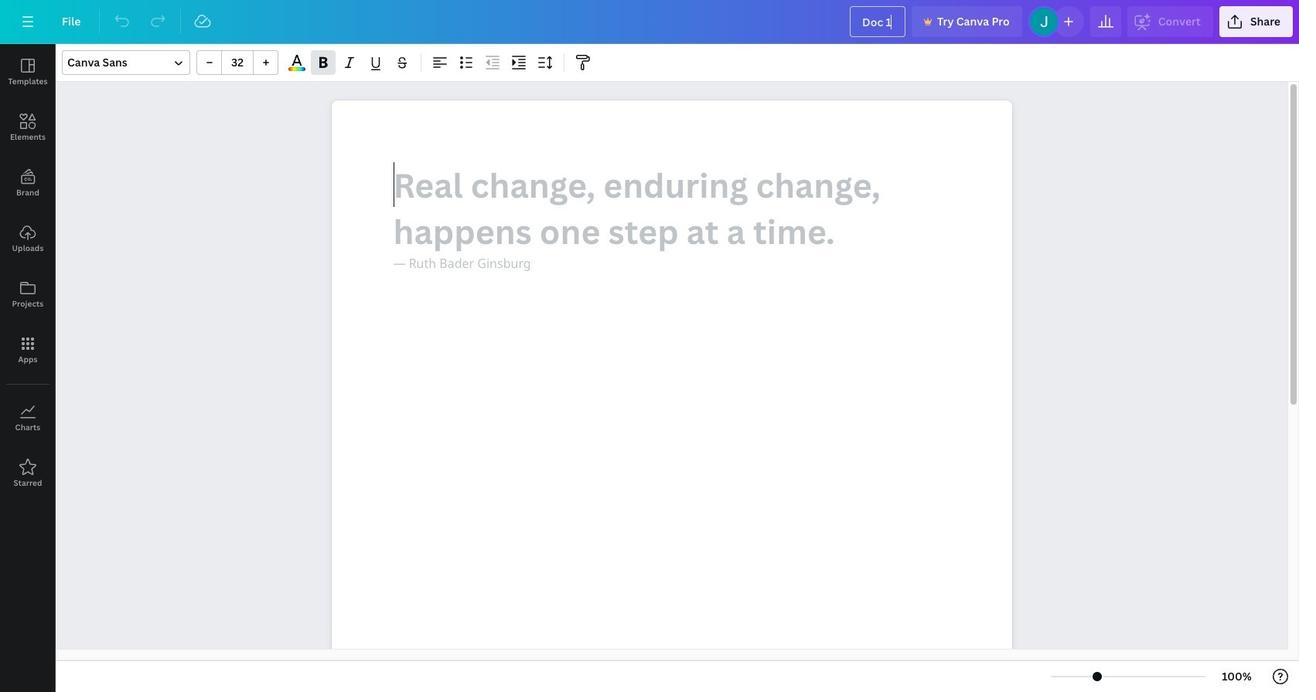 Task type: locate. For each thing, give the bounding box(es) containing it.
group
[[196, 50, 278, 75]]

None text field
[[331, 101, 1012, 693]]

main menu bar
[[0, 0, 1299, 44]]



Task type: describe. For each thing, give the bounding box(es) containing it.
color range image
[[289, 67, 305, 71]]

side panel tab list
[[0, 44, 56, 502]]

Zoom button
[[1212, 665, 1262, 690]]

Design title text field
[[850, 6, 906, 37]]

– – number field
[[227, 55, 248, 70]]



Task type: vqa. For each thing, say whether or not it's contained in the screenshot.
text field
yes



